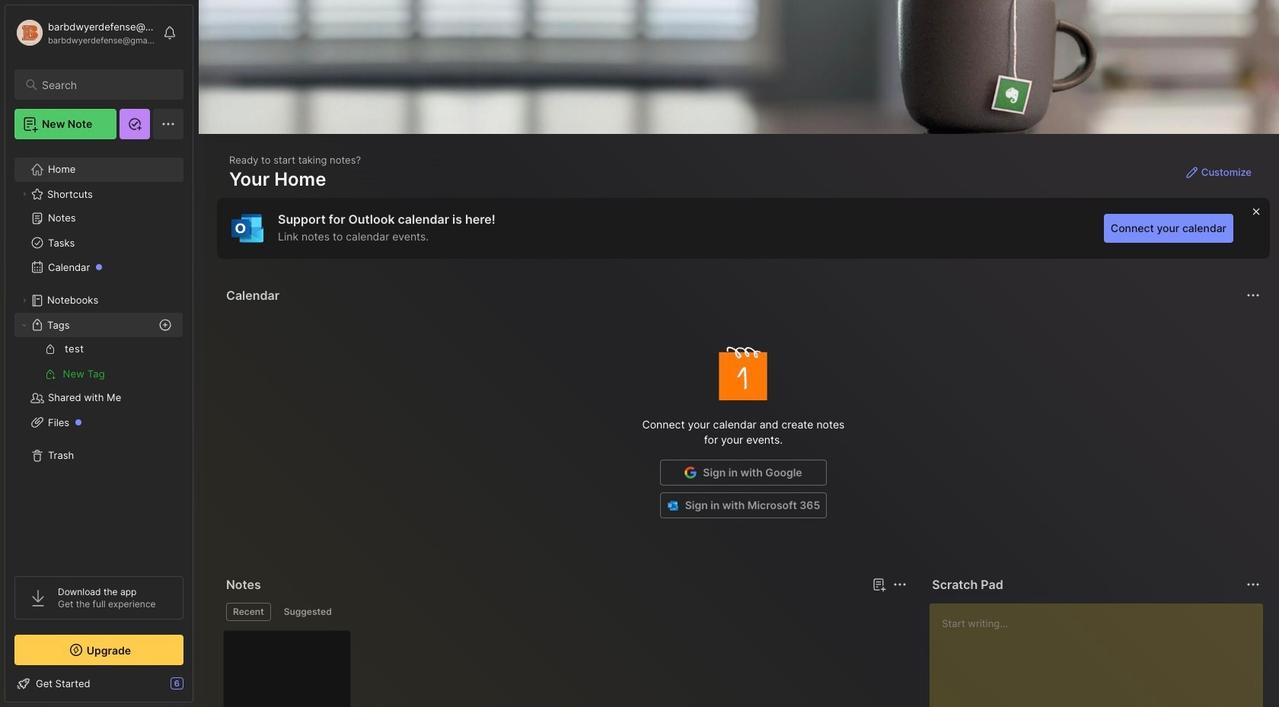 Task type: describe. For each thing, give the bounding box(es) containing it.
group inside tree
[[14, 337, 183, 386]]

1 more actions image from the top
[[1244, 286, 1263, 305]]

2 more actions image from the top
[[1244, 576, 1263, 594]]

main element
[[0, 0, 198, 707]]

1 tab from the left
[[226, 603, 271, 621]]

click to collapse image
[[192, 679, 204, 698]]

none search field inside main element
[[42, 75, 170, 94]]

Start writing… text field
[[942, 604, 1263, 707]]

expand tags image
[[20, 321, 29, 330]]



Task type: vqa. For each thing, say whether or not it's contained in the screenshot.
tab list
yes



Task type: locate. For each thing, give the bounding box(es) containing it.
tree
[[5, 149, 193, 563]]

None search field
[[42, 75, 170, 94]]

Help and Learning task checklist field
[[5, 672, 193, 696]]

tab
[[226, 603, 271, 621], [277, 603, 339, 621]]

1 horizontal spatial tab
[[277, 603, 339, 621]]

Search text field
[[42, 78, 170, 92]]

More actions field
[[1243, 285, 1264, 306], [890, 574, 911, 596], [1243, 574, 1264, 596]]

more actions image
[[1244, 286, 1263, 305], [1244, 576, 1263, 594]]

group
[[14, 337, 183, 386]]

tree inside main element
[[5, 149, 193, 563]]

expand notebooks image
[[20, 296, 29, 305]]

2 tab from the left
[[277, 603, 339, 621]]

Account field
[[14, 18, 155, 48]]

tab list
[[226, 603, 905, 621]]

0 vertical spatial more actions image
[[1244, 286, 1263, 305]]

0 horizontal spatial tab
[[226, 603, 271, 621]]

more actions image
[[891, 576, 910, 594]]

1 vertical spatial more actions image
[[1244, 576, 1263, 594]]



